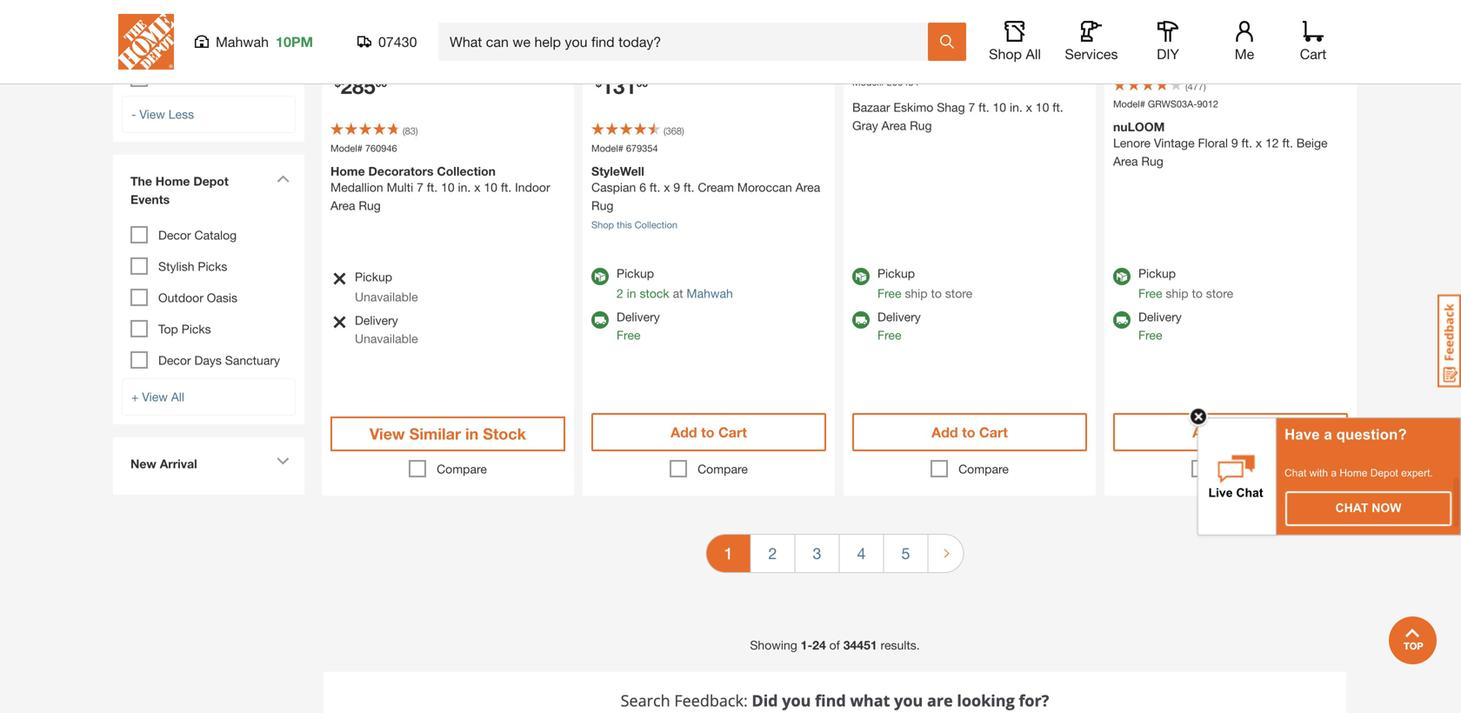 Task type: locate. For each thing, give the bounding box(es) containing it.
in
[[627, 286, 636, 301], [465, 425, 479, 443]]

rug down medallion
[[359, 198, 381, 213]]

1 horizontal spatial options
[[623, 50, 666, 64]]

blue image
[[429, 3, 467, 41]]

collection right decorators
[[437, 164, 496, 178]]

more options available link down blue image
[[331, 48, 565, 66]]

285
[[341, 74, 376, 98]]

rug down caspian
[[592, 198, 614, 213]]

$
[[857, 11, 863, 23], [335, 77, 341, 89], [596, 77, 602, 89]]

home right with
[[1340, 467, 1368, 479]]

1 available shipping image from the left
[[592, 311, 609, 329]]

2 caret icon image from the top
[[277, 458, 290, 465]]

34451
[[844, 638, 877, 652]]

less
[[169, 107, 194, 121]]

2 add to cart button from the left
[[852, 413, 1087, 451]]

2 add from the left
[[932, 424, 958, 441]]

model# for model# 296434
[[852, 77, 885, 88]]

2 more options available link from the left
[[592, 48, 826, 66]]

0 horizontal spatial store
[[945, 286, 973, 301]]

0 horizontal spatial more
[[331, 50, 359, 64]]

view
[[139, 107, 165, 121], [142, 390, 168, 404], [370, 425, 405, 443]]

1 vertical spatial mahwah
[[687, 286, 733, 301]]

mahwah inside pickup 2 in stock at mahwah
[[687, 286, 733, 301]]

depot
[[193, 174, 229, 188], [1371, 467, 1399, 479]]

( for 368
[[664, 125, 666, 137]]

1 pickup free ship to store from the left
[[878, 266, 973, 301]]

contemporary link
[[158, 9, 237, 23]]

more options available for 131
[[592, 50, 718, 64]]

me
[[1235, 46, 1255, 62]]

2 available for pickup image from the left
[[1113, 268, 1131, 285]]

delivery
[[617, 310, 660, 324], [878, 310, 921, 324], [1139, 310, 1182, 324], [355, 313, 398, 328]]

shop all button
[[987, 21, 1043, 63]]

0 horizontal spatial add
[[671, 424, 697, 441]]

limited stock for pickup image
[[331, 271, 347, 286], [331, 315, 347, 330]]

decor down top
[[158, 353, 191, 368]]

2 unavailable from the top
[[355, 331, 418, 346]]

model# left '760946'
[[331, 143, 363, 154]]

delivery for available shipping image related to free
[[878, 310, 921, 324]]

0 horizontal spatial more options available link
[[331, 48, 565, 66]]

2 horizontal spatial delivery free
[[1139, 310, 1182, 342]]

0 horizontal spatial collection
[[437, 164, 496, 178]]

2 horizontal spatial add to cart button
[[1113, 413, 1348, 451]]

model# for model# grws03a-9012
[[1113, 98, 1146, 110]]

in. inside 'home decorators collection medallion multi 7 ft. 10 in. x 10 ft. indoor area rug'
[[458, 180, 471, 194]]

1 store from the left
[[945, 286, 973, 301]]

multi
[[387, 180, 413, 194]]

1 horizontal spatial available for pickup image
[[1113, 268, 1131, 285]]

) for ( 477 )
[[1204, 81, 1206, 92]]

store for limit
[[1206, 286, 1234, 301]]

7 up eskimo
[[927, 59, 932, 70]]

shop left this
[[592, 219, 614, 231]]

a right have
[[1324, 426, 1333, 443]]

order
[[1171, 57, 1194, 68]]

in. down shop all
[[1010, 100, 1023, 114]]

0 horizontal spatial more options available
[[331, 50, 457, 64]]

0 horizontal spatial in.
[[458, 180, 471, 194]]

unavailable up delivery unavailable at the left
[[355, 290, 418, 304]]

cart inside "link"
[[1300, 46, 1327, 62]]

2 more options available from the left
[[592, 50, 718, 64]]

all left 'services'
[[1026, 46, 1041, 62]]

2 more from the left
[[592, 50, 619, 64]]

global
[[158, 40, 194, 54]]

7 right multi
[[417, 180, 424, 194]]

in. right multi
[[458, 180, 471, 194]]

available for 131
[[669, 50, 718, 64]]

collection inside stylewell caspian 6 ft. x 9 ft. cream moroccan area rug shop this collection
[[635, 219, 678, 231]]

picks right top
[[182, 322, 211, 336]]

0 horizontal spatial add to cart button
[[592, 413, 826, 451]]

unavailable for delivery
[[355, 331, 418, 346]]

1 horizontal spatial available shipping image
[[852, 311, 870, 329]]

free
[[878, 286, 902, 301], [1139, 286, 1163, 301], [617, 328, 641, 342], [878, 328, 902, 342], [1139, 328, 1163, 342]]

view right -
[[139, 107, 165, 121]]

$ inside $ 189 00
[[857, 11, 863, 23]]

0 horizontal spatial mahwah
[[216, 33, 269, 50]]

caret icon image for the home depot events
[[277, 175, 290, 183]]

model# up stylewell
[[592, 143, 624, 154]]

83
[[405, 125, 416, 137]]

7 right shag
[[969, 100, 975, 114]]

to for add to cart button corresponding to at
[[701, 424, 715, 441]]

available down blue image
[[408, 50, 457, 64]]

cream image
[[477, 3, 515, 41]]

0 horizontal spatial options
[[362, 50, 405, 64]]

a right with
[[1331, 467, 1337, 479]]

1 horizontal spatial pickup free ship to store
[[1139, 266, 1234, 301]]

x right 6
[[664, 180, 670, 194]]

cart for 1st add to cart button from the right
[[1240, 424, 1269, 441]]

collection
[[437, 164, 496, 178], [635, 219, 678, 231]]

rug down lenore
[[1142, 154, 1164, 168]]

1 ship from the left
[[905, 286, 928, 301]]

x left indoor
[[474, 180, 481, 194]]

00 for 189
[[897, 11, 909, 23]]

1 add to cart from the left
[[671, 424, 747, 441]]

1 vertical spatial a
[[1331, 467, 1337, 479]]

in inside pickup 2 in stock at mahwah
[[627, 286, 636, 301]]

area down medallion
[[331, 198, 355, 213]]

view left "similar"
[[370, 425, 405, 443]]

00 for 131
[[637, 77, 648, 89]]

0 horizontal spatial depot
[[193, 174, 229, 188]]

0 horizontal spatial all
[[171, 390, 184, 404]]

rug down eskimo
[[910, 118, 932, 133]]

decor for decor days sanctuary
[[158, 353, 191, 368]]

more options available link
[[331, 48, 565, 66], [592, 48, 826, 66]]

area down eskimo
[[882, 118, 907, 133]]

1 more options available link from the left
[[331, 48, 565, 66]]

catalog
[[194, 228, 237, 242]]

x
[[1026, 100, 1032, 114], [1256, 136, 1262, 150], [474, 180, 481, 194], [664, 180, 670, 194]]

more options available link for 285
[[331, 48, 565, 66]]

1 horizontal spatial more options available
[[592, 50, 718, 64]]

cart
[[1300, 46, 1327, 62], [718, 424, 747, 441], [979, 424, 1008, 441], [1240, 424, 1269, 441]]

1 vertical spatial decor
[[158, 353, 191, 368]]

1 horizontal spatial more options available link
[[592, 48, 826, 66]]

$ for 285
[[335, 77, 341, 89]]

2 horizontal spatial add
[[1193, 424, 1219, 441]]

bazaar eskimo shag 7 ft. 10 in. x 10 ft. gray area rug
[[852, 100, 1064, 133]]

$ up model# 296434
[[857, 11, 863, 23]]

decor
[[158, 228, 191, 242], [158, 353, 191, 368]]

delivery for available shipping image for 2 in stock
[[617, 310, 660, 324]]

more
[[331, 50, 359, 64], [592, 50, 619, 64]]

area down lenore
[[1113, 154, 1138, 168]]

more up "131"
[[592, 50, 619, 64]]

oasis
[[207, 291, 238, 305]]

1 horizontal spatial store
[[1206, 286, 1234, 301]]

pickup inside pickup 2 in stock at mahwah
[[617, 266, 654, 281]]

2 inside pickup 2 in stock at mahwah
[[617, 286, 624, 301]]

0 vertical spatial in.
[[1010, 100, 1023, 114]]

2 left stock
[[617, 286, 624, 301]]

0 horizontal spatial available shipping image
[[592, 311, 609, 329]]

0 horizontal spatial 9
[[674, 180, 680, 194]]

1 delivery free from the left
[[617, 310, 660, 342]]

bazaar
[[852, 100, 890, 114]]

1 vertical spatial limited stock for pickup image
[[331, 315, 347, 330]]

depot up catalog
[[193, 174, 229, 188]]

1 decor from the top
[[158, 228, 191, 242]]

1 horizontal spatial 00
[[637, 77, 648, 89]]

2 decor from the top
[[158, 353, 191, 368]]

0 vertical spatial collection
[[437, 164, 496, 178]]

options up $ 131 00
[[623, 50, 666, 64]]

available down gray image in the left top of the page
[[669, 50, 718, 64]]

1 horizontal spatial 9
[[1232, 136, 1238, 150]]

caret icon image inside the home depot events link
[[277, 175, 290, 183]]

1 add from the left
[[671, 424, 697, 441]]

delivery unavailable
[[355, 313, 418, 346]]

options for 131
[[623, 50, 666, 64]]

unavailable down "pickup unavailable"
[[355, 331, 418, 346]]

home inside the home depot events
[[156, 174, 190, 188]]

bazaar eskimo shag 7 ft. 10 in. x 10 ft. gray area rug link
[[852, 98, 1087, 135]]

nuloom lenore vintage floral 9 ft. x 12 ft. beige area rug
[[1113, 120, 1328, 168]]

available shipping image
[[1113, 311, 1131, 329]]

0 horizontal spatial 00
[[376, 77, 387, 89]]

view right +
[[142, 390, 168, 404]]

limited stock for pickup image for pickup
[[331, 271, 347, 286]]

1 available from the left
[[408, 50, 457, 64]]

limited stock for pickup image for delivery
[[331, 315, 347, 330]]

add to cart
[[671, 424, 747, 441], [932, 424, 1008, 441], [1193, 424, 1269, 441]]

all inside button
[[1026, 46, 1041, 62]]

stylish
[[158, 259, 194, 274]]

delivery for available shipping icon
[[1139, 310, 1182, 324]]

1 link
[[707, 535, 750, 572]]

picks down catalog
[[198, 259, 227, 274]]

1 vertical spatial in
[[465, 425, 479, 443]]

tan image
[[381, 3, 419, 41]]

multi image
[[334, 3, 371, 40]]

3 delivery free from the left
[[1139, 310, 1182, 342]]

0 vertical spatial a
[[1324, 426, 1333, 443]]

shop all
[[989, 46, 1041, 62]]

x inside nuloom lenore vintage floral 9 ft. x 12 ft. beige area rug
[[1256, 136, 1262, 150]]

caret icon image inside new arrival 'link'
[[277, 458, 290, 465]]

1 horizontal spatial in.
[[1010, 100, 1023, 114]]

$ 189 00
[[857, 7, 909, 32]]

$ down multi image
[[335, 77, 341, 89]]

9 right the floral
[[1232, 136, 1238, 150]]

more up the 285 on the top left
[[331, 50, 359, 64]]

2 right 1
[[769, 544, 777, 563]]

1 horizontal spatial all
[[1026, 46, 1041, 62]]

0 vertical spatial shop
[[989, 46, 1022, 62]]

$ inside $ 131 00
[[596, 77, 602, 89]]

7
[[927, 59, 932, 70], [969, 100, 975, 114], [417, 180, 424, 194]]

navigation
[[313, 522, 1357, 627]]

model# 679354
[[592, 143, 658, 154]]

1 vertical spatial collection
[[635, 219, 678, 231]]

1 available for pickup image from the left
[[852, 268, 870, 285]]

1-
[[801, 638, 813, 652]]

2 horizontal spatial 00
[[897, 11, 909, 23]]

131
[[602, 74, 637, 98]]

2 available from the left
[[669, 50, 718, 64]]

delivery free
[[617, 310, 660, 342], [878, 310, 921, 342], [1139, 310, 1182, 342]]

limited stock for pickup image left delivery unavailable at the left
[[331, 315, 347, 330]]

shop up bazaar eskimo shag 7 ft. 10 in. x 10 ft. gray area rug link
[[989, 46, 1022, 62]]

1 compare from the left
[[437, 462, 487, 476]]

delivery inside delivery unavailable
[[355, 313, 398, 328]]

1 vertical spatial unavailable
[[355, 331, 418, 346]]

0 horizontal spatial available
[[408, 50, 457, 64]]

00 up 296434 on the top right
[[897, 11, 909, 23]]

1 horizontal spatial mahwah
[[687, 286, 733, 301]]

per order
[[1152, 57, 1194, 68]]

What can we help you find today? search field
[[450, 23, 927, 60]]

00 down 07430 button at left
[[376, 77, 387, 89]]

medallion
[[331, 180, 383, 194]]

decorators
[[368, 164, 434, 178]]

add to cart for ship to store
[[932, 424, 1008, 441]]

2 horizontal spatial $
[[857, 11, 863, 23]]

2 limited stock for pickup image from the top
[[331, 315, 347, 330]]

0 vertical spatial mahwah
[[216, 33, 269, 50]]

caret icon image
[[277, 175, 290, 183], [277, 458, 290, 465]]

1 horizontal spatial add
[[932, 424, 958, 441]]

depot inside the home depot events
[[193, 174, 229, 188]]

0 vertical spatial in
[[627, 286, 636, 301]]

0 vertical spatial depot
[[193, 174, 229, 188]]

mahwah down contemporary link
[[216, 33, 269, 50]]

1 add to cart button from the left
[[592, 413, 826, 451]]

0 vertical spatial 9
[[1232, 136, 1238, 150]]

more options available down "tan" image
[[331, 50, 457, 64]]

2 store from the left
[[1206, 286, 1234, 301]]

home
[[331, 164, 365, 178], [156, 174, 190, 188], [1340, 467, 1368, 479]]

model# up nuloom
[[1113, 98, 1146, 110]]

2 link
[[751, 535, 795, 572]]

)
[[932, 59, 935, 70], [1204, 81, 1206, 92], [416, 125, 418, 137], [682, 125, 684, 137]]

events
[[130, 192, 170, 207]]

10 right shag
[[993, 100, 1007, 114]]

question?
[[1337, 426, 1407, 443]]

2 horizontal spatial 7
[[969, 100, 975, 114]]

mahwah right the at
[[687, 286, 733, 301]]

view for +
[[142, 390, 168, 404]]

2 inside navigation
[[769, 544, 777, 563]]

x left 12
[[1256, 136, 1262, 150]]

0 vertical spatial view
[[139, 107, 165, 121]]

4
[[857, 544, 866, 563]]

00 down "what can we help you find today?" search field
[[637, 77, 648, 89]]

0 vertical spatial all
[[1026, 46, 1041, 62]]

2 pickup free ship to store from the left
[[1139, 266, 1234, 301]]

1 horizontal spatial collection
[[635, 219, 678, 231]]

model# up the bazaar
[[852, 77, 885, 88]]

more options available down gray image in the left top of the page
[[592, 50, 718, 64]]

1 vertical spatial picks
[[182, 322, 211, 336]]

$ inside "$ 285 00"
[[335, 77, 341, 89]]

rug inside nuloom lenore vintage floral 9 ft. x 12 ft. beige area rug
[[1142, 154, 1164, 168]]

collection right this
[[635, 219, 678, 231]]

more options available link down gray image in the left top of the page
[[592, 48, 826, 66]]

0 vertical spatial unavailable
[[355, 290, 418, 304]]

2 add to cart from the left
[[932, 424, 1008, 441]]

00 inside $ 189 00
[[897, 11, 909, 23]]

5 link
[[884, 535, 928, 572]]

1 horizontal spatial 2
[[769, 544, 777, 563]]

1 vertical spatial all
[[171, 390, 184, 404]]

0 vertical spatial caret icon image
[[277, 175, 290, 183]]

1 vertical spatial 2
[[769, 544, 777, 563]]

0 horizontal spatial available for pickup image
[[852, 268, 870, 285]]

area right moroccan on the top of the page
[[796, 180, 820, 194]]

1 horizontal spatial ship
[[1166, 286, 1189, 301]]

.
[[1245, 38, 1247, 50]]

more for 131
[[592, 50, 619, 64]]

0 horizontal spatial 2
[[617, 286, 624, 301]]

( 477 )
[[1186, 81, 1206, 92]]

1 vertical spatial 7
[[969, 100, 975, 114]]

0 horizontal spatial in
[[465, 425, 479, 443]]

1 horizontal spatial home
[[331, 164, 365, 178]]

free for available shipping image related to free
[[878, 328, 902, 342]]

1 more from the left
[[331, 50, 359, 64]]

decor up stylish
[[158, 228, 191, 242]]

navigation containing 1
[[313, 522, 1357, 627]]

7 inside 'home decorators collection medallion multi 7 ft. 10 in. x 10 ft. indoor area rug'
[[417, 180, 424, 194]]

1 horizontal spatial available
[[669, 50, 718, 64]]

1 options from the left
[[362, 50, 405, 64]]

2 available shipping image from the left
[[852, 311, 870, 329]]

0 horizontal spatial 7
[[417, 180, 424, 194]]

add for at
[[671, 424, 697, 441]]

3 link
[[795, 535, 839, 572]]

1 vertical spatial 9
[[674, 180, 680, 194]]

1 horizontal spatial depot
[[1371, 467, 1399, 479]]

diy
[[1157, 46, 1179, 62]]

pickup
[[617, 266, 654, 281], [878, 266, 915, 281], [1139, 266, 1176, 281], [355, 270, 392, 284]]

compare
[[437, 462, 487, 476], [698, 462, 748, 476], [959, 462, 1009, 476], [1220, 462, 1270, 476]]

options up "$ 285 00"
[[362, 50, 405, 64]]

1 vertical spatial caret icon image
[[277, 458, 290, 465]]

50 36 . 49
[[1229, 24, 1258, 50]]

0 horizontal spatial add to cart
[[671, 424, 747, 441]]

0 vertical spatial 2
[[617, 286, 624, 301]]

1 horizontal spatial add to cart button
[[852, 413, 1087, 451]]

1 horizontal spatial more
[[592, 50, 619, 64]]

9 right 6
[[674, 180, 680, 194]]

1 vertical spatial in.
[[458, 180, 471, 194]]

0 horizontal spatial ship
[[905, 286, 928, 301]]

1 unavailable from the top
[[355, 290, 418, 304]]

$ down cream image
[[596, 77, 602, 89]]

cart for add to cart button associated with ship to store
[[979, 424, 1008, 441]]

0 vertical spatial limited stock for pickup image
[[331, 271, 347, 286]]

00 inside $ 131 00
[[637, 77, 648, 89]]

00 inside "$ 285 00"
[[376, 77, 387, 89]]

1 horizontal spatial delivery free
[[878, 310, 921, 342]]

all right +
[[171, 390, 184, 404]]

1 more options available from the left
[[331, 50, 457, 64]]

$ for 131
[[596, 77, 602, 89]]

0 horizontal spatial shop
[[592, 219, 614, 231]]

1 horizontal spatial $
[[596, 77, 602, 89]]

10 left indoor
[[484, 180, 498, 194]]

now
[[1372, 501, 1402, 515]]

x down shop all
[[1026, 100, 1032, 114]]

results.
[[881, 638, 920, 652]]

1 horizontal spatial 7
[[927, 59, 932, 70]]

limited stock for pickup image left "pickup unavailable"
[[331, 271, 347, 286]]

available for pickup image
[[852, 268, 870, 285], [1113, 268, 1131, 285]]

1 horizontal spatial add to cart
[[932, 424, 1008, 441]]

1 caret icon image from the top
[[277, 175, 290, 183]]

available shipping image
[[592, 311, 609, 329], [852, 311, 870, 329]]

stylewell caspian 6 ft. x 9 ft. cream moroccan area rug shop this collection
[[592, 164, 820, 231]]

1 vertical spatial view
[[142, 390, 168, 404]]

home up events
[[156, 174, 190, 188]]

stylewell
[[592, 164, 644, 178]]

2 delivery free from the left
[[878, 310, 921, 342]]

1 vertical spatial depot
[[1371, 467, 1399, 479]]

0 vertical spatial decor
[[158, 228, 191, 242]]

1 vertical spatial shop
[[592, 219, 614, 231]]

model# grws03a-9012
[[1113, 98, 1219, 110]]

feedback link image
[[1438, 294, 1461, 388]]

ship for 00
[[905, 286, 928, 301]]

ship
[[905, 286, 928, 301], [1166, 286, 1189, 301]]

picks for stylish picks
[[198, 259, 227, 274]]

new arrival
[[130, 457, 197, 471]]

add to cart button
[[592, 413, 826, 451], [852, 413, 1087, 451], [1113, 413, 1348, 451]]

3 add to cart from the left
[[1193, 424, 1269, 441]]

0 horizontal spatial delivery free
[[617, 310, 660, 342]]

2 vertical spatial 7
[[417, 180, 424, 194]]

10 down shop all
[[1036, 100, 1049, 114]]

0 horizontal spatial pickup free ship to store
[[878, 266, 973, 301]]

depot left 'expert.'
[[1371, 467, 1399, 479]]

1 limited stock for pickup image from the top
[[331, 271, 347, 286]]

2 options from the left
[[623, 50, 666, 64]]

add to cart for at
[[671, 424, 747, 441]]

6
[[640, 180, 646, 194]]

unavailable for pickup
[[355, 290, 418, 304]]

189
[[863, 7, 897, 32]]

home up medallion
[[331, 164, 365, 178]]

0 horizontal spatial home
[[156, 174, 190, 188]]

0 horizontal spatial $
[[335, 77, 341, 89]]

0 vertical spatial picks
[[198, 259, 227, 274]]

1 horizontal spatial in
[[627, 286, 636, 301]]

2 horizontal spatial add to cart
[[1193, 424, 1269, 441]]

1 horizontal spatial shop
[[989, 46, 1022, 62]]

2 ship from the left
[[1166, 286, 1189, 301]]

global link
[[158, 40, 194, 54]]



Task type: vqa. For each thing, say whether or not it's contained in the screenshot.
Delivering
no



Task type: describe. For each thing, give the bounding box(es) containing it.
free for available shipping icon
[[1139, 328, 1163, 342]]

296434
[[887, 77, 919, 88]]

3 compare from the left
[[959, 462, 1009, 476]]

$ 131 00
[[596, 74, 648, 98]]

decor days sanctuary
[[158, 353, 280, 368]]

x inside 'home decorators collection medallion multi 7 ft. 10 in. x 10 ft. indoor area rug'
[[474, 180, 481, 194]]

model# for model# 679354
[[592, 143, 624, 154]]

free for 00's available for pickup icon
[[878, 286, 902, 301]]

ship for limit
[[1166, 286, 1189, 301]]

07430
[[378, 33, 417, 50]]

-
[[131, 107, 136, 121]]

at
[[673, 286, 683, 301]]

arrival
[[160, 457, 197, 471]]

model# 296434
[[852, 77, 919, 88]]

limit
[[1118, 57, 1141, 68]]

( 368 )
[[664, 125, 684, 137]]

2 horizontal spatial home
[[1340, 467, 1368, 479]]

pickup for 00's available for pickup icon
[[878, 266, 915, 281]]

add to cart button for ship to store
[[852, 413, 1087, 451]]

area inside bazaar eskimo shag 7 ft. 10 in. x 10 ft. gray area rug
[[882, 118, 907, 133]]

available for 285
[[408, 50, 457, 64]]

delivery free for limit
[[1139, 310, 1182, 342]]

pickup for available for pickup image
[[617, 266, 654, 281]]

caspian
[[592, 180, 636, 194]]

pickup 2 in stock at mahwah
[[617, 266, 733, 301]]

floral
[[1198, 136, 1228, 150]]

grws03a-
[[1148, 98, 1197, 110]]

with
[[1310, 467, 1328, 479]]

4 link
[[840, 535, 883, 572]]

collection inside 'home decorators collection medallion multi 7 ft. 10 in. x 10 ft. indoor area rug'
[[437, 164, 496, 178]]

outdoor oasis link
[[158, 291, 238, 305]]

4 compare from the left
[[1220, 462, 1270, 476]]

farmhouse link
[[158, 71, 219, 86]]

outdoor oasis
[[158, 291, 238, 305]]

diy button
[[1140, 21, 1196, 63]]

services button
[[1064, 21, 1120, 63]]

3 add from the left
[[1193, 424, 1219, 441]]

store for 00
[[945, 286, 973, 301]]

rug inside stylewell caspian 6 ft. x 9 ft. cream moroccan area rug shop this collection
[[592, 198, 614, 213]]

moroccan
[[737, 180, 792, 194]]

9 inside stylewell caspian 6 ft. x 9 ft. cream moroccan area rug shop this collection
[[674, 180, 680, 194]]

in for 2
[[627, 286, 636, 301]]

) for ( 83 )
[[416, 125, 418, 137]]

( 83 )
[[403, 125, 418, 137]]

2 compare from the left
[[698, 462, 748, 476]]

more for 285
[[331, 50, 359, 64]]

chat now
[[1336, 501, 1402, 515]]

available for pickup image for 00
[[852, 268, 870, 285]]

area inside nuloom lenore vintage floral 9 ft. x 12 ft. beige area rug
[[1113, 154, 1138, 168]]

free for available shipping image for 2 in stock
[[617, 328, 641, 342]]

stylish picks
[[158, 259, 227, 274]]

more options available for 285
[[331, 50, 457, 64]]

available shipping image for 2 in stock
[[592, 311, 609, 329]]

shag
[[937, 100, 965, 114]]

the home depot logo image
[[118, 14, 174, 70]]

477
[[1188, 81, 1204, 92]]

sanctuary
[[225, 353, 280, 368]]

9 inside nuloom lenore vintage floral 9 ft. x 12 ft. beige area rug
[[1232, 136, 1238, 150]]

10 right multi
[[441, 180, 455, 194]]

more options available link for 131
[[592, 48, 826, 66]]

chat now link
[[1287, 492, 1451, 525]]

2 vertical spatial view
[[370, 425, 405, 443]]

indoor
[[515, 180, 550, 194]]

gray image
[[642, 3, 680, 41]]

caret icon image for new arrival
[[277, 458, 290, 465]]

- view less
[[131, 107, 194, 121]]

decor for decor catalog
[[158, 228, 191, 242]]

stylish picks link
[[158, 259, 227, 274]]

00 for 285
[[376, 77, 387, 89]]

in. inside bazaar eskimo shag 7 ft. 10 in. x 10 ft. gray area rug
[[1010, 100, 1023, 114]]

07430 button
[[358, 33, 418, 50]]

0 vertical spatial 7
[[927, 59, 932, 70]]

view similar in stock
[[370, 425, 526, 443]]

( for 477
[[1186, 81, 1188, 92]]

area inside stylewell caspian 6 ft. x 9 ft. cream moroccan area rug shop this collection
[[796, 180, 820, 194]]

679354
[[626, 143, 658, 154]]

free for limit's available for pickup icon
[[1139, 286, 1163, 301]]

eskimo
[[894, 100, 934, 114]]

+ view all link
[[122, 378, 296, 416]]

home decorators collection medallion multi 7 ft. 10 in. x 10 ft. indoor area rug
[[331, 164, 550, 213]]

$ 285 00
[[335, 74, 387, 98]]

9012
[[1197, 98, 1219, 110]]

$ for 189
[[857, 11, 863, 23]]

decor catalog link
[[158, 228, 237, 242]]

cart link
[[1294, 21, 1333, 63]]

chat
[[1336, 501, 1369, 515]]

shop this collection link
[[592, 219, 678, 231]]

the home depot events link
[[122, 164, 296, 222]]

add to cart button for at
[[592, 413, 826, 451]]

shop inside stylewell caspian 6 ft. x 9 ft. cream moroccan area rug shop this collection
[[592, 219, 614, 231]]

to for add to cart button associated with ship to store
[[962, 424, 976, 441]]

5
[[902, 544, 910, 563]]

pickup inside "pickup unavailable"
[[355, 270, 392, 284]]

12
[[1266, 136, 1279, 150]]

nuloom
[[1113, 120, 1165, 134]]

top
[[158, 322, 178, 336]]

delivery free for 00
[[878, 310, 921, 342]]

( for 83
[[403, 125, 405, 137]]

x inside stylewell caspian 6 ft. x 9 ft. cream moroccan area rug shop this collection
[[664, 180, 670, 194]]

per
[[1154, 57, 1168, 68]]

cart for add to cart button corresponding to at
[[718, 424, 747, 441]]

7 inside bazaar eskimo shag 7 ft. 10 in. x 10 ft. gray area rug
[[969, 100, 975, 114]]

available for pickup image for limit
[[1113, 268, 1131, 285]]

50
[[1229, 24, 1239, 35]]

1
[[724, 544, 733, 563]]

decor catalog
[[158, 228, 237, 242]]

368
[[666, 125, 682, 137]]

view similar in stock link
[[331, 417, 565, 451]]

top picks
[[158, 322, 211, 336]]

mahwah link
[[687, 286, 733, 301]]

rug inside bazaar eskimo shag 7 ft. 10 in. x 10 ft. gray area rug
[[910, 118, 932, 133]]

have
[[1285, 426, 1320, 443]]

182
[[1154, 27, 1189, 52]]

chat
[[1285, 467, 1307, 479]]

vintage
[[1154, 136, 1195, 150]]

similar
[[409, 425, 461, 443]]

stock
[[483, 425, 526, 443]]

cream image
[[595, 3, 632, 40]]

have a question?
[[1285, 426, 1407, 443]]

pickup free ship to store for 00
[[878, 266, 973, 301]]

available shipping image for free
[[852, 311, 870, 329]]

home inside 'home decorators collection medallion multi 7 ft. 10 in. x 10 ft. indoor area rug'
[[331, 164, 365, 178]]

decor days sanctuary link
[[158, 353, 280, 368]]

stock
[[640, 286, 670, 301]]

pickup free ship to store for limit
[[1139, 266, 1234, 301]]

pickup for limit's available for pickup icon
[[1139, 266, 1176, 281]]

options for 285
[[362, 50, 405, 64]]

available for pickup image
[[592, 268, 609, 285]]

pickup unavailable
[[355, 270, 418, 304]]

view for -
[[139, 107, 165, 121]]

rug inside 'home decorators collection medallion multi 7 ft. 10 in. x 10 ft. indoor area rug'
[[359, 198, 381, 213]]

the
[[130, 174, 152, 188]]

services
[[1065, 46, 1118, 62]]

) for ( 7 )
[[932, 59, 935, 70]]

3 add to cart button from the left
[[1113, 413, 1348, 451]]

( for 7
[[925, 59, 927, 70]]

mahwah 10pm
[[216, 33, 313, 50]]

10pm
[[276, 33, 313, 50]]

x inside bazaar eskimo shag 7 ft. 10 in. x 10 ft. gray area rug
[[1026, 100, 1032, 114]]

farmhouse
[[158, 71, 219, 86]]

beige
[[1297, 136, 1328, 150]]

me button
[[1217, 21, 1273, 63]]

picks for top picks
[[182, 322, 211, 336]]

in for similar
[[465, 425, 479, 443]]

add for store
[[932, 424, 958, 441]]

to for 1st add to cart button from the right
[[1223, 424, 1237, 441]]

expert.
[[1401, 467, 1433, 479]]

) for ( 368 )
[[682, 125, 684, 137]]

area inside 'home decorators collection medallion multi 7 ft. 10 in. x 10 ft. indoor area rug'
[[331, 198, 355, 213]]

shop inside shop all button
[[989, 46, 1022, 62]]

cream
[[698, 180, 734, 194]]

+
[[131, 390, 139, 404]]

model# for model# 760946
[[331, 143, 363, 154]]



